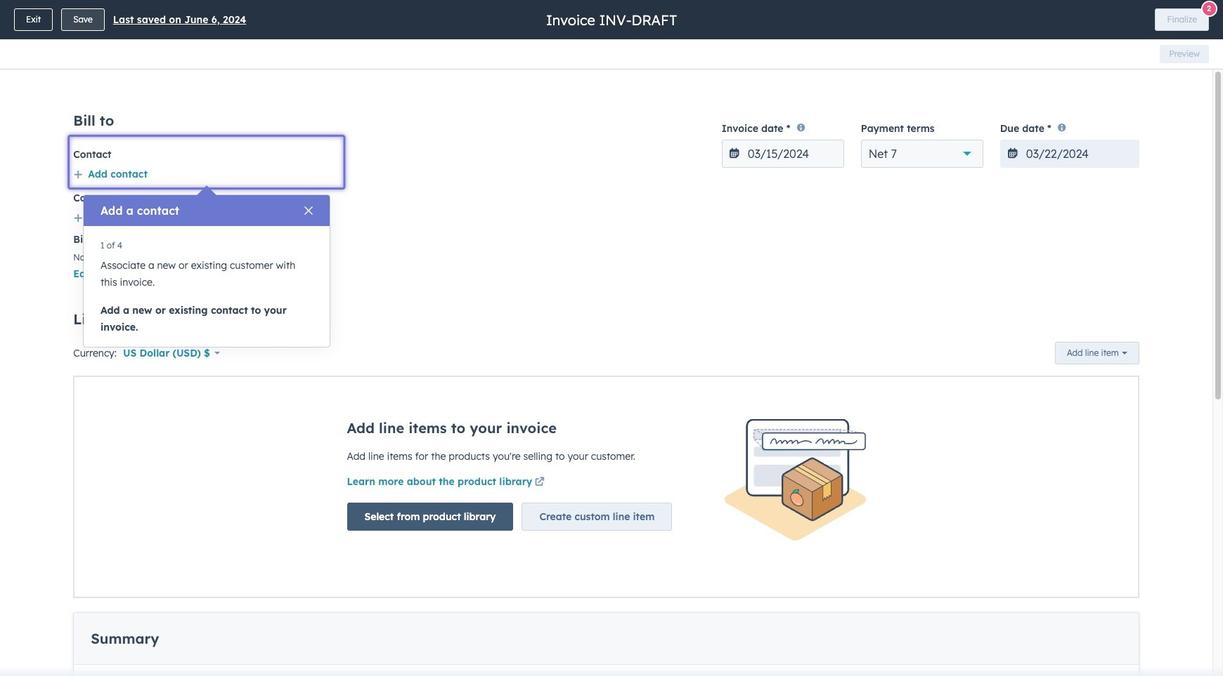 Task type: vqa. For each thing, say whether or not it's contained in the screenshot.
"alert"
yes



Task type: locate. For each thing, give the bounding box(es) containing it.
2 alert from the top
[[0, 42, 1212, 84]]

5 -- text field from the top
[[931, 552, 1198, 581]]

alert
[[0, 0, 1212, 42], [0, 42, 1212, 84]]

1 link opens in a new window image from the top
[[543, 58, 553, 71]]

3 column header from the left
[[769, 240, 945, 271]]

4 -- text field from the top
[[931, 514, 1198, 536]]

2 column header from the left
[[593, 240, 770, 271]]

3 -- text field from the top
[[931, 475, 1198, 498]]

-- text field
[[931, 348, 1198, 370], [931, 431, 1198, 459], [931, 475, 1198, 498], [931, 514, 1198, 536], [931, 552, 1198, 581]]

Search ID, number, contact, or amount billed search field
[[37, 212, 208, 237]]

close image
[[1195, 17, 1206, 28], [1186, 18, 1195, 26]]

link opens in a new window image
[[543, 58, 553, 71], [543, 59, 553, 70]]

column header
[[418, 240, 594, 271], [593, 240, 770, 271], [769, 240, 945, 271], [945, 240, 1121, 271]]

press to sort. image
[[224, 250, 229, 260]]

2 -- text field from the top
[[931, 431, 1198, 459]]

1 column header from the left
[[418, 240, 594, 271]]

close image inside alert
[[1186, 18, 1195, 26]]

press to sort. element
[[224, 250, 229, 262]]



Task type: describe. For each thing, give the bounding box(es) containing it.
1 alert from the top
[[0, 0, 1212, 42]]

4 column header from the left
[[945, 240, 1121, 271]]

-- text field
[[931, 387, 1198, 415]]

2 link opens in a new window image from the top
[[543, 59, 553, 70]]

1 -- text field from the top
[[931, 348, 1198, 370]]

close image
[[1186, 60, 1195, 68]]



